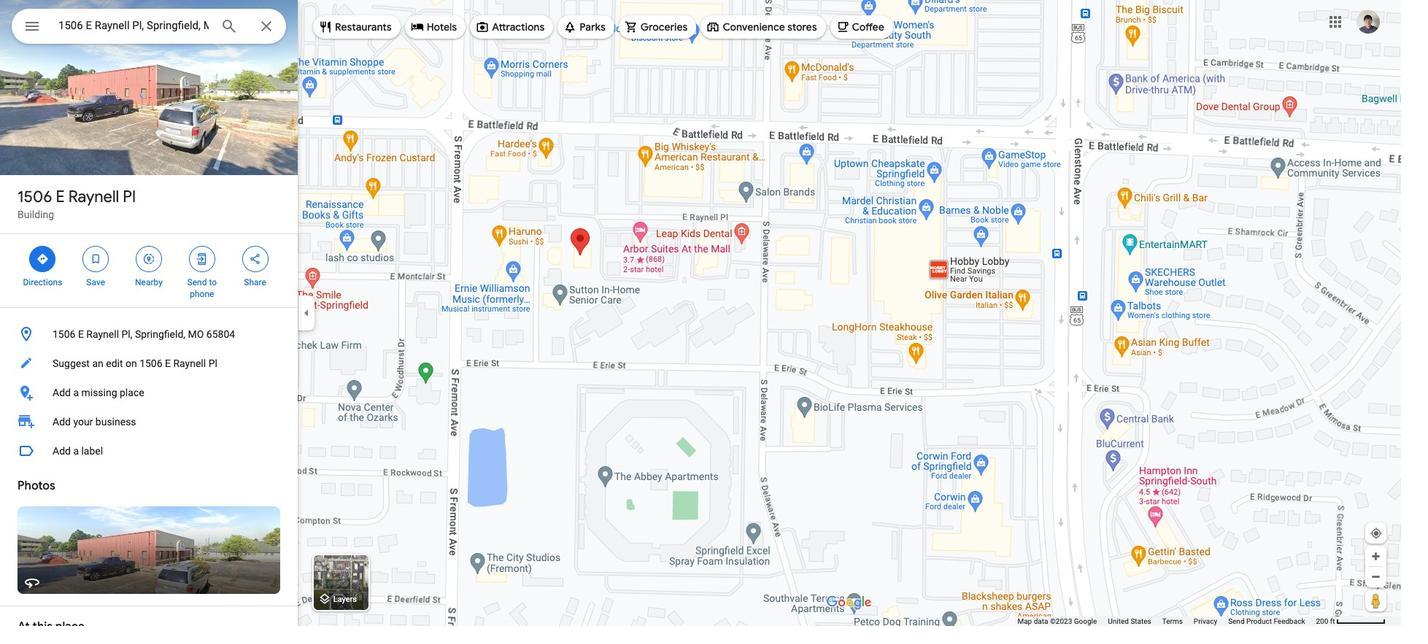 Task type: describe. For each thing, give the bounding box(es) containing it.
convenience stores button
[[701, 9, 826, 45]]

show your location image
[[1370, 527, 1383, 540]]

collapse side panel image
[[298, 305, 315, 321]]

1506 e raynell pl main content
[[0, 0, 298, 626]]

ft
[[1330, 617, 1335, 625]]

building
[[18, 209, 54, 220]]

groceries
[[641, 20, 688, 34]]

raynell for pl
[[68, 187, 119, 207]]

parks
[[580, 20, 606, 34]]

1506 for pl
[[18, 187, 52, 207]]

200 ft
[[1316, 617, 1335, 625]]

add a label button
[[0, 436, 298, 466]]

save
[[86, 277, 105, 288]]

2 vertical spatial 1506
[[139, 358, 162, 369]]


[[89, 251, 102, 267]]

add for add your business
[[53, 416, 71, 428]]

add for add a missing place
[[53, 387, 71, 398]]

1506 e raynell pl, springfield, mo 65804 button
[[0, 320, 298, 349]]

send for send product feedback
[[1228, 617, 1245, 625]]

map
[[1018, 617, 1032, 625]]

restaurants button
[[313, 9, 400, 45]]

1506 E Raynell Pl, Springfield, MO 65804 field
[[12, 9, 286, 44]]

united states
[[1108, 617, 1151, 625]]

restaurants
[[335, 20, 392, 34]]

add for add a label
[[53, 445, 71, 457]]

google account: nolan park  
(nolan.park@adept.ai) image
[[1357, 10, 1380, 33]]

on
[[125, 358, 137, 369]]

convenience
[[723, 20, 785, 34]]

send for send to phone
[[187, 277, 207, 288]]


[[36, 251, 49, 267]]

hotels
[[427, 20, 457, 34]]

photos
[[18, 479, 55, 493]]

suggest
[[53, 358, 90, 369]]

phone
[[190, 289, 214, 299]]

business
[[95, 416, 136, 428]]

suggest an edit on 1506 e raynell pl button
[[0, 349, 298, 378]]

65804
[[206, 328, 235, 340]]

a for label
[[73, 445, 79, 457]]

convenience stores
[[723, 20, 817, 34]]

attractions button
[[470, 9, 553, 45]]

share
[[244, 277, 266, 288]]

mo
[[188, 328, 204, 340]]

pl,
[[122, 328, 132, 340]]

terms
[[1162, 617, 1183, 625]]

place
[[120, 387, 144, 398]]

to
[[209, 277, 217, 288]]

1506 for pl,
[[53, 328, 76, 340]]


[[142, 251, 155, 267]]

terms button
[[1162, 617, 1183, 626]]

data
[[1034, 617, 1048, 625]]

add your business
[[53, 416, 136, 428]]

e for pl
[[56, 187, 65, 207]]

2 vertical spatial e
[[165, 358, 171, 369]]

200
[[1316, 617, 1328, 625]]



Task type: locate. For each thing, give the bounding box(es) containing it.
1 vertical spatial e
[[78, 328, 84, 340]]

©2023
[[1050, 617, 1072, 625]]

2 vertical spatial add
[[53, 445, 71, 457]]

1 vertical spatial send
[[1228, 617, 1245, 625]]

2 vertical spatial raynell
[[173, 358, 206, 369]]

coffee
[[852, 20, 884, 34]]

google
[[1074, 617, 1097, 625]]

add left label
[[53, 445, 71, 457]]

google maps element
[[0, 0, 1401, 626]]

footer
[[1018, 617, 1316, 626]]

1 vertical spatial a
[[73, 445, 79, 457]]

0 vertical spatial a
[[73, 387, 79, 398]]

send inside button
[[1228, 617, 1245, 625]]

send to phone
[[187, 277, 217, 299]]

stores
[[787, 20, 817, 34]]

add
[[53, 387, 71, 398], [53, 416, 71, 428], [53, 445, 71, 457]]

raynell left pl,
[[86, 328, 119, 340]]

0 vertical spatial add
[[53, 387, 71, 398]]

add inside "add a missing place" button
[[53, 387, 71, 398]]

None field
[[58, 17, 209, 34]]

0 horizontal spatial 1506
[[18, 187, 52, 207]]

0 vertical spatial 1506
[[18, 187, 52, 207]]

raynell up 
[[68, 187, 119, 207]]

1506 up building
[[18, 187, 52, 207]]

edit
[[106, 358, 123, 369]]

states
[[1131, 617, 1151, 625]]


[[195, 251, 209, 267]]

actions for 1506 e raynell pl region
[[0, 234, 298, 307]]

feedback
[[1274, 617, 1305, 625]]

send up phone
[[187, 277, 207, 288]]

show street view coverage image
[[1365, 590, 1387, 612]]

pl
[[123, 187, 136, 207], [208, 358, 217, 369]]

add your business link
[[0, 407, 298, 436]]

suggest an edit on 1506 e raynell pl
[[53, 358, 217, 369]]

raynell
[[68, 187, 119, 207], [86, 328, 119, 340], [173, 358, 206, 369]]

1506
[[18, 187, 52, 207], [53, 328, 76, 340], [139, 358, 162, 369]]

label
[[81, 445, 103, 457]]

attractions
[[492, 20, 545, 34]]

coffee button
[[830, 9, 893, 45]]

0 vertical spatial pl
[[123, 187, 136, 207]]

missing
[[81, 387, 117, 398]]

pl inside button
[[208, 358, 217, 369]]

 search field
[[12, 9, 286, 47]]

layers
[[333, 595, 357, 605]]

0 horizontal spatial e
[[56, 187, 65, 207]]

united
[[1108, 617, 1129, 625]]

your
[[73, 416, 93, 428]]

an
[[92, 358, 103, 369]]

parks button
[[558, 9, 614, 45]]

add inside add your business link
[[53, 416, 71, 428]]

zoom out image
[[1371, 571, 1382, 582]]

add a missing place
[[53, 387, 144, 398]]

zoom in image
[[1371, 551, 1382, 562]]

groceries button
[[619, 9, 697, 45]]

1506 inside 1506 e raynell pl building
[[18, 187, 52, 207]]

2 a from the top
[[73, 445, 79, 457]]

footer inside google maps element
[[1018, 617, 1316, 626]]

2 add from the top
[[53, 416, 71, 428]]

2 horizontal spatial 1506
[[139, 358, 162, 369]]

1 horizontal spatial pl
[[208, 358, 217, 369]]

send inside "send to phone"
[[187, 277, 207, 288]]

a left label
[[73, 445, 79, 457]]

send product feedback
[[1228, 617, 1305, 625]]

0 horizontal spatial pl
[[123, 187, 136, 207]]

1 horizontal spatial 1506
[[53, 328, 76, 340]]


[[23, 16, 41, 36]]

a
[[73, 387, 79, 398], [73, 445, 79, 457]]

0 vertical spatial send
[[187, 277, 207, 288]]

e
[[56, 187, 65, 207], [78, 328, 84, 340], [165, 358, 171, 369]]

 button
[[12, 9, 53, 47]]

add inside add a label button
[[53, 445, 71, 457]]

0 vertical spatial raynell
[[68, 187, 119, 207]]

privacy
[[1194, 617, 1217, 625]]

3 add from the top
[[53, 445, 71, 457]]


[[249, 251, 262, 267]]

nearby
[[135, 277, 163, 288]]

pl inside 1506 e raynell pl building
[[123, 187, 136, 207]]

e for pl,
[[78, 328, 84, 340]]

1506 up suggest
[[53, 328, 76, 340]]

united states button
[[1108, 617, 1151, 626]]

1 horizontal spatial e
[[78, 328, 84, 340]]

send left product in the bottom right of the page
[[1228, 617, 1245, 625]]

raynell for pl,
[[86, 328, 119, 340]]

springfield,
[[135, 328, 185, 340]]

1506 right the on
[[139, 358, 162, 369]]

a for missing
[[73, 387, 79, 398]]

1 vertical spatial pl
[[208, 358, 217, 369]]

0 horizontal spatial send
[[187, 277, 207, 288]]

raynell inside 1506 e raynell pl building
[[68, 187, 119, 207]]

send
[[187, 277, 207, 288], [1228, 617, 1245, 625]]

footer containing map data ©2023 google
[[1018, 617, 1316, 626]]

1 horizontal spatial send
[[1228, 617, 1245, 625]]

1506 e raynell pl building
[[18, 187, 136, 220]]

2 horizontal spatial e
[[165, 358, 171, 369]]

e inside 1506 e raynell pl building
[[56, 187, 65, 207]]

1506 e raynell pl, springfield, mo 65804
[[53, 328, 235, 340]]

add a label
[[53, 445, 103, 457]]

0 vertical spatial e
[[56, 187, 65, 207]]

hotels button
[[405, 9, 466, 45]]

a left missing
[[73, 387, 79, 398]]

1 vertical spatial 1506
[[53, 328, 76, 340]]

1 vertical spatial raynell
[[86, 328, 119, 340]]

privacy button
[[1194, 617, 1217, 626]]

add down suggest
[[53, 387, 71, 398]]

200 ft button
[[1316, 617, 1386, 625]]

map data ©2023 google
[[1018, 617, 1097, 625]]

product
[[1247, 617, 1272, 625]]

raynell down mo
[[173, 358, 206, 369]]

add left your
[[53, 416, 71, 428]]

send product feedback button
[[1228, 617, 1305, 626]]

directions
[[23, 277, 62, 288]]

add a missing place button
[[0, 378, 298, 407]]

1 vertical spatial add
[[53, 416, 71, 428]]

none field inside 1506 e raynell pl, springfield, mo 65804 field
[[58, 17, 209, 34]]

1 a from the top
[[73, 387, 79, 398]]

1 add from the top
[[53, 387, 71, 398]]



Task type: vqa. For each thing, say whether or not it's contained in the screenshot.
bag at top
no



